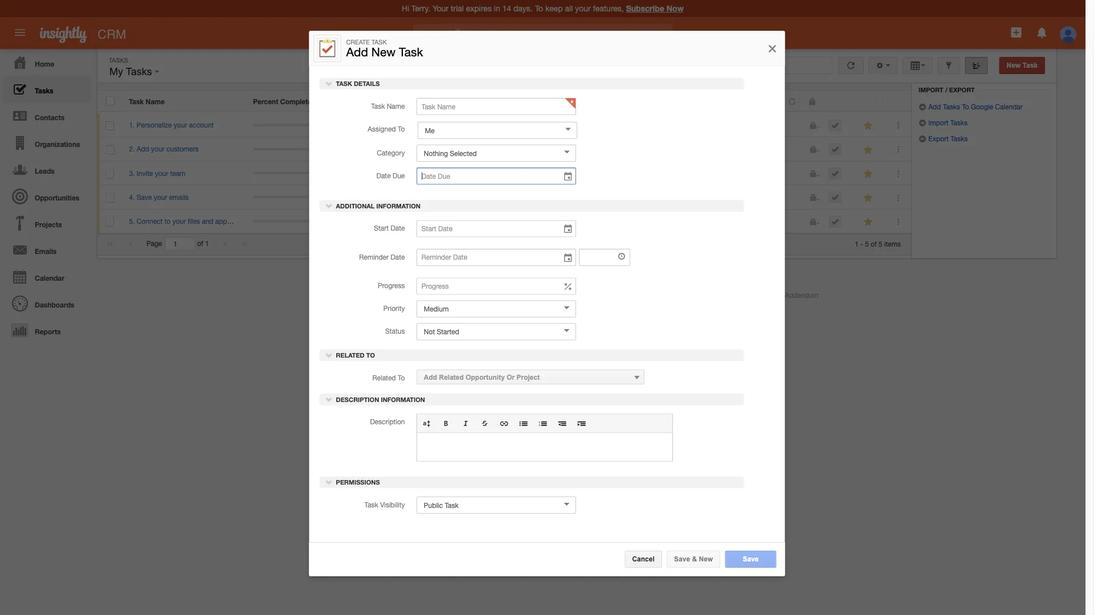 Task type: vqa. For each thing, say whether or not it's contained in the screenshot.
Android
yes



Task type: locate. For each thing, give the bounding box(es) containing it.
new
[[372, 45, 396, 59], [1007, 62, 1021, 69], [699, 556, 713, 564]]

app right iphone at the right top of the page
[[593, 291, 605, 299]]

description for description
[[370, 418, 405, 426]]

2 horizontal spatial new
[[1007, 62, 1021, 69]]

date field image
[[563, 171, 573, 183], [563, 224, 573, 235]]

2 row from the top
[[97, 113, 912, 138]]

1 row from the top
[[97, 91, 911, 112]]

new right the &
[[699, 556, 713, 564]]

following image
[[863, 120, 874, 131], [863, 144, 874, 155], [863, 193, 874, 203], [863, 217, 874, 227]]

1 date field image from the top
[[563, 171, 573, 183]]

0 vertical spatial related to
[[334, 352, 375, 359]]

following image for 5. connect to your files and apps
[[863, 217, 874, 227]]

1 horizontal spatial app
[[593, 291, 605, 299]]

toolbar
[[417, 415, 673, 434]]

terry for 3. invite your team
[[540, 169, 555, 177]]

1 vertical spatial calendar
[[35, 274, 64, 282]]

0 horizontal spatial 5
[[866, 240, 869, 248]]

permissions
[[334, 479, 380, 487]]

save left the &
[[675, 556, 691, 564]]

row group
[[97, 113, 912, 234]]

0 horizontal spatial new
[[372, 45, 396, 59]]

customer support
[[335, 291, 392, 299]]

blog link
[[404, 291, 418, 299]]

1 vertical spatial information
[[381, 396, 425, 404]]

0 horizontal spatial of
[[197, 240, 203, 248]]

2. add your customers
[[129, 145, 199, 153]]

5 0% complete image from the top
[[254, 220, 321, 223]]

0 vertical spatial import
[[919, 86, 944, 94]]

save for save button
[[743, 556, 759, 564]]

date due
[[463, 97, 493, 105], [377, 172, 405, 180]]

2 app from the left
[[593, 291, 605, 299]]

chevron down image
[[325, 202, 333, 210], [325, 351, 333, 359], [325, 396, 333, 404]]

1 horizontal spatial new
[[699, 556, 713, 564]]

1 vertical spatial import
[[929, 119, 949, 127]]

your for save
[[154, 193, 167, 201]]

0 horizontal spatial export
[[929, 135, 949, 143]]

close image
[[767, 42, 779, 55]]

0 horizontal spatial date due
[[377, 172, 405, 180]]

2 following image from the top
[[863, 144, 874, 155]]

5 left items
[[879, 240, 883, 248]]

column header
[[780, 91, 800, 112], [800, 91, 820, 112]]

terry turtle for 2. add your customers
[[540, 145, 574, 153]]

of down 'files'
[[197, 240, 203, 248]]

0 horizontal spatial related
[[336, 352, 365, 359]]

related
[[336, 352, 365, 359], [373, 374, 396, 382], [439, 374, 464, 382]]

information for additional information
[[377, 202, 421, 210]]

1. personalize your account link
[[129, 121, 220, 129]]

6 row from the top
[[97, 210, 912, 234]]

subscribe
[[626, 4, 665, 13]]

to
[[963, 103, 970, 111], [398, 125, 405, 133], [366, 352, 375, 359], [398, 374, 405, 382]]

5. connect to your files and apps link
[[129, 217, 236, 225]]

save
[[137, 193, 152, 201], [675, 556, 691, 564], [743, 556, 759, 564]]

row containing 1. personalize your account
[[97, 113, 912, 138]]

import / export
[[919, 86, 975, 94]]

data processing addendum
[[733, 291, 819, 299]]

0% complete image for 5. connect to your files and apps
[[254, 220, 321, 223]]

assigned to
[[368, 125, 405, 133]]

1 down and
[[205, 240, 209, 248]]

percent field image
[[563, 281, 573, 293]]

create
[[346, 38, 370, 46]]

date field image for date due
[[563, 171, 573, 183]]

task name
[[129, 97, 165, 105], [371, 102, 405, 110]]

1 app from the left
[[487, 291, 499, 299]]

2 chevron down image from the top
[[325, 479, 333, 487]]

row containing task name
[[97, 91, 911, 112]]

details
[[354, 80, 380, 88]]

3. invite your team link
[[129, 169, 191, 177]]

or
[[507, 374, 515, 382]]

1 horizontal spatial save
[[675, 556, 691, 564]]

save right 4.
[[137, 193, 152, 201]]

opportunity
[[466, 374, 505, 382]]

your up 3. invite your team
[[151, 145, 165, 153]]

iphone
[[570, 291, 591, 299]]

your left emails
[[154, 193, 167, 201]]

0 vertical spatial information
[[377, 202, 421, 210]]

recycle bin link
[[919, 72, 979, 82]]

add tasks to google calendar link
[[919, 103, 1023, 111]]

organizations link
[[3, 129, 91, 156]]

task
[[372, 38, 387, 46], [399, 45, 423, 59], [1023, 62, 1038, 69], [336, 80, 352, 88], [129, 97, 144, 105], [540, 97, 555, 105], [371, 102, 385, 110], [365, 501, 378, 509]]

home
[[35, 60, 54, 68]]

display: grid image
[[910, 62, 921, 69]]

task left owner
[[540, 97, 555, 105]]

progress
[[378, 282, 405, 290]]

terry turtle link for 2. add your customers
[[540, 145, 574, 153]]

3 following image from the top
[[863, 193, 874, 203]]

tasks
[[109, 56, 128, 64], [126, 66, 152, 78], [35, 87, 53, 95], [943, 103, 961, 111], [951, 119, 968, 127], [951, 135, 968, 143]]

tasks up contacts link
[[35, 87, 53, 95]]

3 chevron down image from the top
[[325, 396, 333, 404]]

2 chevron down image from the top
[[325, 351, 333, 359]]

import up export tasks link
[[929, 119, 949, 127]]

1 vertical spatial export
[[929, 135, 949, 143]]

app for iphone app
[[593, 291, 605, 299]]

new right create
[[372, 45, 396, 59]]

0 vertical spatial chevron down image
[[325, 80, 333, 88]]

-
[[861, 240, 864, 248]]

calendar link
[[3, 263, 91, 290]]

1 chevron down image from the top
[[325, 80, 333, 88]]

1 left -
[[855, 240, 859, 248]]

import left the /
[[919, 86, 944, 94]]

new task
[[1007, 62, 1038, 69]]

related to
[[334, 352, 375, 359], [373, 374, 405, 382]]

items
[[885, 240, 901, 248]]

2 date field image from the top
[[563, 224, 573, 235]]

turtle
[[356, 121, 373, 129], [557, 121, 574, 129], [557, 145, 574, 153], [557, 169, 574, 177], [356, 193, 373, 201], [557, 193, 574, 201], [557, 217, 574, 225]]

terry turtle for 5. connect to your files and apps
[[540, 217, 574, 225]]

0% complete image for 2. add your customers
[[254, 148, 321, 150]]

0 vertical spatial date field image
[[563, 171, 573, 183]]

import for import tasks
[[929, 119, 949, 127]]

add left opportunity
[[424, 374, 437, 382]]

crm
[[98, 27, 126, 41]]

row
[[97, 91, 911, 112], [97, 113, 912, 138], [97, 138, 912, 162], [97, 162, 912, 186], [97, 186, 912, 210], [97, 210, 912, 234]]

0 vertical spatial date due
[[463, 97, 493, 105]]

3 row from the top
[[97, 138, 912, 162]]

refresh list image
[[846, 62, 857, 69]]

apps
[[215, 217, 231, 225]]

google
[[972, 103, 994, 111]]

task down all link
[[399, 45, 423, 59]]

your for invite
[[155, 169, 168, 177]]

None checkbox
[[106, 97, 115, 106], [106, 121, 114, 131], [106, 145, 114, 155], [106, 97, 115, 106], [106, 121, 114, 131], [106, 145, 114, 155]]

chevron down image
[[325, 80, 333, 88], [325, 479, 333, 487]]

0% complete image for 3. invite your team
[[254, 172, 321, 174]]

4 0% complete image from the top
[[254, 196, 321, 199]]

1
[[205, 240, 209, 248], [855, 240, 859, 248]]

0 horizontal spatial app
[[487, 291, 499, 299]]

1 chevron down image from the top
[[325, 202, 333, 210]]

1 horizontal spatial 5
[[879, 240, 883, 248]]

contacts
[[35, 113, 64, 121]]

tasks link
[[3, 76, 91, 103]]

terry turtle link for 4. save your emails
[[540, 193, 574, 201]]

0% complete image
[[254, 124, 321, 126], [254, 148, 321, 150], [254, 172, 321, 174], [254, 196, 321, 199], [254, 220, 321, 223]]

turtle for 5. connect to your files and apps
[[557, 217, 574, 225]]

task right create
[[372, 38, 387, 46]]

status press ctrl + space to group column header
[[656, 91, 780, 112]]

name up the personalize in the left top of the page
[[146, 97, 165, 105]]

cell
[[455, 113, 532, 138], [656, 113, 781, 138], [781, 113, 801, 138], [801, 113, 820, 138], [820, 113, 855, 138], [330, 138, 455, 162], [455, 138, 532, 162], [656, 138, 781, 162], [781, 138, 801, 162], [801, 138, 820, 162], [820, 138, 855, 162], [330, 162, 455, 186], [455, 162, 532, 186], [656, 162, 781, 186], [781, 162, 801, 186], [801, 162, 820, 186], [820, 162, 855, 186], [455, 186, 532, 210], [781, 186, 801, 210], [801, 186, 820, 210], [820, 186, 855, 210], [330, 210, 455, 234], [455, 210, 532, 234], [656, 210, 781, 234], [781, 210, 801, 234], [801, 210, 820, 234], [820, 210, 855, 234]]

leads
[[35, 167, 55, 175]]

task name up assigned to
[[371, 102, 405, 110]]

status
[[385, 327, 405, 335]]

0 horizontal spatial due
[[393, 172, 405, 180]]

5 right -
[[866, 240, 869, 248]]

task left details
[[336, 80, 352, 88]]

recycle
[[930, 73, 960, 80]]

leads link
[[3, 156, 91, 183]]

1 horizontal spatial due
[[480, 97, 493, 105]]

2 1 from the left
[[855, 240, 859, 248]]

task left visibility
[[365, 501, 378, 509]]

task name up the personalize in the left top of the page
[[129, 97, 165, 105]]

export
[[950, 86, 975, 94], [929, 135, 949, 143]]

0 horizontal spatial 1
[[205, 240, 209, 248]]

1 vertical spatial date field image
[[563, 224, 573, 235]]

0 horizontal spatial calendar
[[35, 274, 64, 282]]

export down 'import tasks' 'link'
[[929, 135, 949, 143]]

1 vertical spatial description
[[370, 418, 405, 426]]

1 following image from the top
[[863, 120, 874, 131]]

calendar right google
[[996, 103, 1023, 111]]

new inside "link"
[[1007, 62, 1021, 69]]

0 vertical spatial export
[[950, 86, 975, 94]]

4.
[[129, 193, 135, 201]]

2 0% complete image from the top
[[254, 148, 321, 150]]

data
[[733, 291, 748, 299]]

owner
[[557, 97, 578, 105]]

connect
[[137, 217, 163, 225]]

1 vertical spatial new
[[1007, 62, 1021, 69]]

chevron down image for description
[[325, 396, 333, 404]]

add up task details
[[346, 45, 368, 59]]

indicator
[[314, 97, 343, 105]]

5 row from the top
[[97, 186, 912, 210]]

application
[[417, 414, 673, 462]]

task down notifications icon
[[1023, 62, 1038, 69]]

0 vertical spatial chevron down image
[[325, 202, 333, 210]]

visibility
[[380, 501, 405, 509]]

1 vertical spatial due
[[393, 172, 405, 180]]

export tasks
[[927, 135, 968, 143]]

new inside create task add new task
[[372, 45, 396, 59]]

/
[[946, 86, 948, 94]]

None checkbox
[[106, 170, 114, 179], [106, 194, 114, 203], [106, 218, 114, 227], [106, 170, 114, 179], [106, 194, 114, 203], [106, 218, 114, 227]]

navigation
[[0, 49, 91, 344]]

support
[[367, 291, 392, 299]]

chevron down image left permissions
[[325, 479, 333, 487]]

chevron down image up indicator
[[325, 80, 333, 88]]

tasks down add tasks to google calendar 'link'
[[951, 119, 968, 127]]

your right "to"
[[173, 217, 186, 225]]

now
[[667, 4, 684, 13]]

add
[[346, 45, 368, 59], [929, 103, 942, 111], [137, 145, 149, 153], [424, 374, 437, 382]]

0 vertical spatial description
[[336, 396, 379, 404]]

1 horizontal spatial task name
[[371, 102, 405, 110]]

your left team
[[155, 169, 168, 177]]

1 vertical spatial date due
[[377, 172, 405, 180]]

tasks up import tasks
[[943, 103, 961, 111]]

0 horizontal spatial name
[[146, 97, 165, 105]]

import tasks
[[927, 119, 968, 127]]

recycle bin
[[930, 73, 973, 80]]

organizations
[[35, 140, 80, 148]]

0 horizontal spatial save
[[137, 193, 152, 201]]

of
[[197, 240, 203, 248], [871, 240, 877, 248]]

save right the &
[[743, 556, 759, 564]]

2 vertical spatial new
[[699, 556, 713, 564]]

add new task dialog
[[309, 31, 785, 577]]

export down the bin
[[950, 86, 975, 94]]

1 horizontal spatial calendar
[[996, 103, 1023, 111]]

1 horizontal spatial of
[[871, 240, 877, 248]]

tasks inside navigation
[[35, 87, 53, 95]]

0 vertical spatial new
[[372, 45, 396, 59]]

responsible
[[339, 97, 379, 105]]

chevron down image for permissions
[[325, 479, 333, 487]]

1 vertical spatial chevron down image
[[325, 351, 333, 359]]

2 horizontal spatial save
[[743, 556, 759, 564]]

Search this list... text field
[[705, 57, 833, 74]]

complete
[[280, 97, 312, 105]]

your for add
[[151, 145, 165, 153]]

iphone app link
[[560, 291, 605, 299]]

4 following image from the top
[[863, 217, 874, 227]]

calendar up dashboards link
[[35, 274, 64, 282]]

all link
[[413, 24, 448, 45]]

following image
[[863, 168, 874, 179]]

2. add your customers link
[[129, 145, 204, 153]]

1 horizontal spatial 1
[[855, 240, 859, 248]]

add inside create task add new task
[[346, 45, 368, 59]]

android
[[461, 291, 485, 299]]

terry turtle
[[339, 121, 373, 129], [540, 121, 574, 129], [540, 145, 574, 153], [540, 169, 574, 177], [339, 193, 373, 201], [540, 193, 574, 201], [540, 217, 574, 225]]

app right android at the top
[[487, 291, 499, 299]]

4 row from the top
[[97, 162, 912, 186]]

terry for 1. personalize your account
[[540, 121, 555, 129]]

5
[[866, 240, 869, 248], [879, 240, 883, 248]]

2 vertical spatial chevron down image
[[325, 396, 333, 404]]

task up the assigned
[[371, 102, 385, 110]]

name up assigned to
[[387, 102, 405, 110]]

new right show sidebar 'icon'
[[1007, 62, 1021, 69]]

navigation containing home
[[0, 49, 91, 344]]

your left account
[[174, 121, 187, 129]]

None text field
[[579, 249, 631, 266]]

1 vertical spatial chevron down image
[[325, 479, 333, 487]]

4. save your emails link
[[129, 193, 194, 201]]

&
[[692, 556, 697, 564]]

1 horizontal spatial name
[[387, 102, 405, 110]]

invite
[[137, 169, 153, 177]]

2 5 from the left
[[879, 240, 883, 248]]

3 0% complete image from the top
[[254, 172, 321, 174]]

save & new button
[[667, 551, 721, 569]]

of right -
[[871, 240, 877, 248]]

add related opportunity or project link
[[417, 370, 645, 385]]

1 0% complete image from the top
[[254, 124, 321, 126]]

0 horizontal spatial task name
[[129, 97, 165, 105]]

customers
[[166, 145, 199, 153]]



Task type: describe. For each thing, give the bounding box(es) containing it.
1 horizontal spatial related
[[373, 374, 396, 382]]

category
[[377, 149, 405, 157]]

1 horizontal spatial export
[[950, 86, 975, 94]]

user
[[381, 97, 396, 105]]

task inside "link"
[[1023, 62, 1038, 69]]

opportunities
[[35, 194, 79, 202]]

1.
[[129, 121, 135, 129]]

api link
[[429, 291, 440, 299]]

emails
[[169, 193, 189, 201]]

percent
[[253, 97, 279, 105]]

import for import / export
[[919, 86, 944, 94]]

android app link
[[451, 291, 499, 299]]

subscribe now
[[626, 4, 684, 13]]

row group containing 1. personalize your account
[[97, 113, 912, 234]]

terry turtle for 4. save your emails
[[540, 193, 574, 201]]

reminder date
[[359, 253, 405, 261]]

1 1 from the left
[[205, 240, 209, 248]]

bin
[[962, 73, 973, 80]]

1 5 from the left
[[866, 240, 869, 248]]

task name inside add new task dialog
[[371, 102, 405, 110]]

tasks right my
[[126, 66, 152, 78]]

processing
[[750, 291, 783, 299]]

terry turtle link for 5. connect to your files and apps
[[540, 217, 574, 225]]

1 column header from the left
[[780, 91, 800, 112]]

my
[[109, 66, 123, 78]]

time field image
[[618, 252, 626, 260]]

turtle for 3. invite your team
[[557, 169, 574, 177]]

tasks my tasks
[[109, 56, 155, 78]]

terry turtle link for 3. invite your team
[[540, 169, 574, 177]]

0% complete image for 4. save your emails
[[254, 196, 321, 199]]

cancel button
[[625, 551, 662, 569]]

not started
[[665, 193, 700, 201]]

0 vertical spatial calendar
[[996, 103, 1023, 111]]

5.
[[129, 217, 135, 225]]

data processing addendum link
[[733, 291, 819, 299]]

contacts link
[[3, 103, 91, 129]]

priority
[[384, 305, 405, 313]]

turtle for 1. personalize your account
[[557, 121, 574, 129]]

reminder
[[359, 253, 389, 261]]

Start Date text field
[[417, 220, 576, 237]]

Progress text field
[[417, 278, 576, 295]]

terry turtle for 1. personalize your account
[[540, 121, 574, 129]]

1 horizontal spatial date due
[[463, 97, 493, 105]]

following image for 2. add your customers
[[863, 144, 874, 155]]

opportunities link
[[3, 183, 91, 210]]

additional information
[[334, 202, 421, 210]]

row containing 4. save your emails
[[97, 186, 912, 210]]

dashboards link
[[3, 290, 91, 317]]

to
[[165, 217, 171, 225]]

create task add new task
[[346, 38, 423, 59]]

Reminder Date text field
[[417, 249, 576, 266]]

reports
[[35, 328, 61, 336]]

2.
[[129, 145, 135, 153]]

add related opportunity or project
[[424, 374, 540, 382]]

dashboards
[[35, 301, 74, 309]]

Task Name text field
[[417, 98, 576, 115]]

app for android app
[[487, 291, 499, 299]]

turtle for 2. add your customers
[[557, 145, 574, 153]]

all
[[425, 30, 434, 39]]

start
[[374, 224, 389, 232]]

row containing 5. connect to your files and apps
[[97, 210, 912, 234]]

application inside add new task dialog
[[417, 414, 673, 462]]

toolbar inside add new task dialog
[[417, 415, 673, 434]]

save for save & new
[[675, 556, 691, 564]]

show sidebar image
[[973, 62, 981, 70]]

and
[[202, 217, 214, 225]]

task owner
[[540, 97, 578, 105]]

Search all data.... text field
[[448, 24, 673, 44]]

terry turtle for 3. invite your team
[[540, 169, 574, 177]]

not
[[665, 193, 676, 201]]

not started cell
[[656, 186, 781, 210]]

1. personalize your account
[[129, 121, 214, 129]]

information for description information
[[381, 396, 425, 404]]

start date
[[374, 224, 405, 232]]

1 of from the left
[[197, 240, 203, 248]]

percent complete indicator responsible user
[[253, 97, 396, 105]]

task visibility
[[365, 501, 405, 509]]

due inside add new task dialog
[[393, 172, 405, 180]]

tasks up my
[[109, 56, 128, 64]]

0% complete image for 1. personalize your account
[[254, 124, 321, 126]]

your for personalize
[[174, 121, 187, 129]]

new inside button
[[699, 556, 713, 564]]

projects
[[35, 221, 62, 229]]

calendar inside navigation
[[35, 274, 64, 282]]

projects link
[[3, 210, 91, 237]]

task details
[[334, 80, 380, 88]]

description for description information
[[336, 396, 379, 404]]

home link
[[3, 49, 91, 76]]

row containing 2. add your customers
[[97, 138, 912, 162]]

notifications image
[[1036, 26, 1049, 39]]

4. save your emails
[[129, 193, 189, 201]]

2 column header from the left
[[800, 91, 820, 112]]

terry for 5. connect to your files and apps
[[540, 217, 555, 225]]

Date Due text field
[[417, 168, 576, 185]]

following image for 1. personalize your account
[[863, 120, 874, 131]]

emails
[[35, 247, 57, 255]]

add right 2.
[[137, 145, 149, 153]]

date field image for start date
[[563, 224, 573, 235]]

task up 1.
[[129, 97, 144, 105]]

2 of from the left
[[871, 240, 877, 248]]

terry for 2. add your customers
[[540, 145, 555, 153]]

following image for 4. save your emails
[[863, 193, 874, 203]]

turtle for 4. save your emails
[[557, 193, 574, 201]]

chevron down image for task details
[[325, 80, 333, 88]]

row containing 3. invite your team
[[97, 162, 912, 186]]

import tasks link
[[919, 119, 968, 127]]

add tasks to google calendar
[[927, 103, 1023, 111]]

date field image
[[563, 252, 573, 264]]

add up 'import tasks' 'link'
[[929, 103, 942, 111]]

my tasks button
[[107, 63, 162, 80]]

iphone app
[[570, 291, 605, 299]]

customer
[[335, 291, 366, 299]]

3.
[[129, 169, 135, 177]]

0 vertical spatial due
[[480, 97, 493, 105]]

team
[[170, 169, 186, 177]]

terry turtle link for 1. personalize your account
[[540, 121, 574, 129]]

3. invite your team
[[129, 169, 186, 177]]

name inside add new task dialog
[[387, 102, 405, 110]]

reports link
[[3, 317, 91, 344]]

new task link
[[1000, 57, 1046, 74]]

files
[[188, 217, 200, 225]]

chevron down image for related to
[[325, 351, 333, 359]]

page
[[147, 240, 162, 248]]

5. connect to your files and apps
[[129, 217, 231, 225]]

1 vertical spatial related to
[[373, 374, 405, 382]]

2 horizontal spatial related
[[439, 374, 464, 382]]

cancel
[[633, 556, 655, 564]]

tasks down import tasks
[[951, 135, 968, 143]]

export tasks link
[[919, 135, 968, 143]]

emails link
[[3, 237, 91, 263]]

none text field inside add new task dialog
[[579, 249, 631, 266]]

android app
[[461, 291, 499, 299]]

assigned
[[368, 125, 396, 133]]

terry for 4. save your emails
[[540, 193, 555, 201]]

date due inside add new task dialog
[[377, 172, 405, 180]]

account
[[189, 121, 214, 129]]

subscribe now link
[[626, 4, 684, 13]]

project
[[517, 374, 540, 382]]



